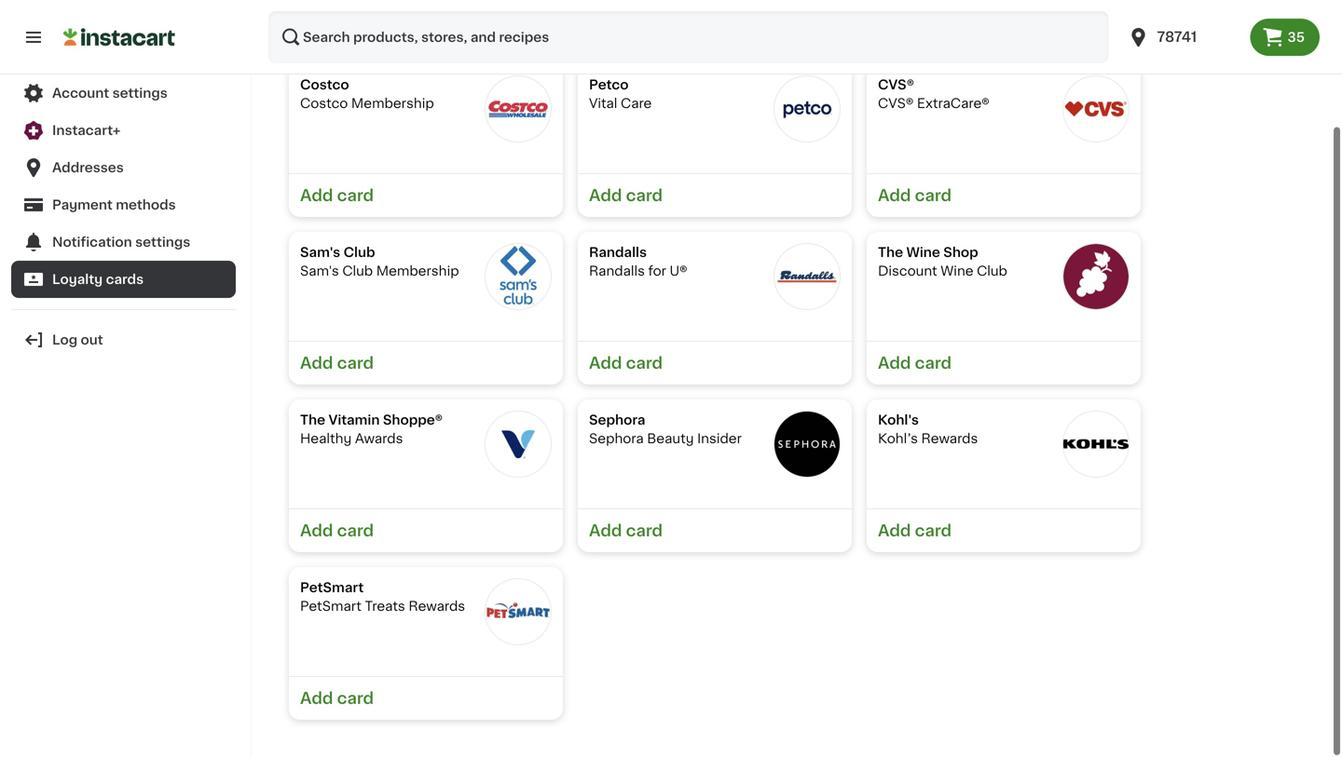 Task type: vqa. For each thing, say whether or not it's contained in the screenshot.


Task type: locate. For each thing, give the bounding box(es) containing it.
add for the wine shop discount wine club
[[878, 356, 911, 371]]

add for randalls randalls for u®
[[589, 356, 622, 371]]

78741
[[1157, 30, 1197, 44]]

1 vertical spatial costco
[[300, 97, 348, 110]]

add card button for kohl's kohl's rewards
[[867, 509, 1141, 553]]

card for extracare®
[[915, 188, 952, 204]]

orders up instacart logo
[[86, 12, 129, 25]]

rewards inside kohl's kohl's rewards
[[921, 433, 978, 446]]

add for the vitamin shoppe® healthy awards
[[300, 523, 333, 539]]

club
[[344, 246, 375, 259], [342, 265, 373, 278], [977, 265, 1008, 278]]

add card button for petsmart petsmart treats rewards
[[289, 677, 563, 721]]

the for the vitamin shoppe® healthy awards
[[300, 414, 325, 427]]

sephora
[[589, 414, 645, 427], [589, 433, 644, 446]]

card
[[337, 188, 374, 204], [626, 188, 663, 204], [915, 188, 952, 204], [337, 356, 374, 371], [626, 356, 663, 371], [915, 356, 952, 371], [337, 523, 374, 539], [626, 523, 663, 539], [915, 523, 952, 539], [337, 691, 374, 707]]

kohl's kohl's rewards
[[878, 414, 978, 446]]

cvs®
[[878, 78, 914, 91], [878, 97, 914, 110]]

1 vertical spatial cards
[[106, 273, 144, 286]]

cvs® left extracare®
[[878, 97, 914, 110]]

the up discount
[[878, 246, 903, 259]]

add card for for
[[589, 356, 663, 371]]

auto-orders
[[52, 49, 134, 62]]

membership
[[351, 97, 434, 110], [376, 265, 459, 278]]

sephora image
[[774, 411, 841, 478]]

0 vertical spatial rewards
[[921, 433, 978, 446]]

randalls image
[[774, 243, 841, 310]]

1 78741 button from the left
[[1116, 11, 1250, 63]]

0 horizontal spatial cards
[[106, 273, 144, 286]]

1 vertical spatial the
[[300, 414, 325, 427]]

add card for membership
[[300, 188, 374, 204]]

add for petco vital care
[[589, 188, 622, 204]]

petsmart
[[300, 582, 364, 595], [300, 600, 362, 613]]

instacart+
[[52, 124, 121, 137]]

settings inside notification settings link
[[135, 236, 190, 249]]

club inside the wine shop discount wine club
[[977, 265, 1008, 278]]

payment methods
[[52, 199, 176, 212]]

cvs® right petco image
[[878, 78, 914, 91]]

out
[[81, 334, 103, 347]]

auto-orders link
[[11, 37, 236, 75]]

card for rewards
[[915, 523, 952, 539]]

cards
[[376, 24, 423, 40], [106, 273, 144, 286]]

2 sephora from the top
[[589, 433, 644, 446]]

0 horizontal spatial rewards
[[409, 600, 465, 613]]

orders for your orders
[[86, 12, 129, 25]]

wine up discount
[[906, 246, 940, 259]]

0 vertical spatial sephora
[[589, 414, 645, 427]]

add card button
[[289, 173, 563, 217], [578, 173, 852, 217], [867, 173, 1141, 217], [289, 341, 563, 385], [578, 341, 852, 385], [867, 341, 1141, 385], [289, 509, 563, 553], [578, 509, 852, 553], [867, 509, 1141, 553], [289, 677, 563, 721]]

78741 button
[[1116, 11, 1250, 63], [1127, 11, 1239, 63]]

1 vertical spatial rewards
[[409, 600, 465, 613]]

auto-
[[52, 49, 90, 62]]

sam's club sam's club membership
[[300, 246, 459, 278]]

0 horizontal spatial the
[[300, 414, 325, 427]]

card for treats
[[337, 691, 374, 707]]

0 vertical spatial sam's
[[300, 246, 340, 259]]

add card for treats
[[300, 691, 374, 707]]

the inside the vitamin shoppe® healthy awards
[[300, 414, 325, 427]]

petco image
[[774, 76, 841, 143]]

add card for shop
[[878, 356, 952, 371]]

account settings
[[52, 87, 168, 100]]

rewards right the kohl's
[[921, 433, 978, 446]]

notification
[[52, 236, 132, 249]]

1 horizontal spatial the
[[878, 246, 903, 259]]

the inside the wine shop discount wine club
[[878, 246, 903, 259]]

0 vertical spatial petsmart
[[300, 582, 364, 595]]

1 vertical spatial randalls
[[589, 265, 645, 278]]

rewards inside petsmart petsmart treats rewards
[[409, 600, 465, 613]]

0 vertical spatial cvs®
[[878, 78, 914, 91]]

the for the wine shop discount wine club
[[878, 246, 903, 259]]

settings inside account settings link
[[112, 87, 168, 100]]

1 horizontal spatial rewards
[[921, 433, 978, 446]]

the
[[878, 246, 903, 259], [300, 414, 325, 427]]

insider
[[697, 433, 742, 446]]

0 vertical spatial the
[[878, 246, 903, 259]]

costco
[[300, 78, 349, 91], [300, 97, 348, 110]]

payment
[[52, 199, 113, 212]]

1 horizontal spatial cards
[[376, 24, 423, 40]]

randalls
[[589, 246, 647, 259], [589, 265, 645, 278]]

wine down shop on the right top
[[941, 265, 974, 278]]

addresses link
[[11, 149, 236, 186]]

orders down instacart logo
[[90, 49, 134, 62]]

0 vertical spatial cards
[[376, 24, 423, 40]]

add card button for costco costco membership
[[289, 173, 563, 217]]

card for membership
[[337, 188, 374, 204]]

settings
[[112, 87, 168, 100], [135, 236, 190, 249]]

1 vertical spatial petsmart
[[300, 600, 362, 613]]

0 vertical spatial settings
[[112, 87, 168, 100]]

add for costco costco membership
[[300, 188, 333, 204]]

beauty
[[647, 433, 694, 446]]

all loyalty cards
[[289, 24, 423, 40]]

settings down methods
[[135, 236, 190, 249]]

vitamin
[[329, 414, 380, 427]]

0 vertical spatial membership
[[351, 97, 434, 110]]

orders
[[86, 12, 129, 25], [90, 49, 134, 62]]

rewards
[[921, 433, 978, 446], [409, 600, 465, 613]]

care
[[621, 97, 652, 110]]

add card
[[300, 188, 374, 204], [589, 188, 663, 204], [878, 188, 952, 204], [300, 356, 374, 371], [589, 356, 663, 371], [878, 356, 952, 371], [300, 523, 374, 539], [589, 523, 663, 539], [878, 523, 952, 539], [300, 691, 374, 707]]

add card for shoppe®
[[300, 523, 374, 539]]

wine
[[906, 246, 940, 259], [941, 265, 974, 278]]

settings up "instacart+" link
[[112, 87, 168, 100]]

instacart logo image
[[63, 26, 175, 48]]

add card button for sam's club sam's club membership
[[289, 341, 563, 385]]

0 vertical spatial costco
[[300, 78, 349, 91]]

1 vertical spatial cvs®
[[878, 97, 914, 110]]

log
[[52, 334, 77, 347]]

add card for rewards
[[878, 523, 952, 539]]

card for shoppe®
[[337, 523, 374, 539]]

addresses
[[52, 161, 124, 174]]

rewards right treats
[[409, 600, 465, 613]]

1 vertical spatial wine
[[941, 265, 974, 278]]

1 vertical spatial settings
[[135, 236, 190, 249]]

membership inside sam's club sam's club membership
[[376, 265, 459, 278]]

None search field
[[268, 11, 1109, 63]]

add card button for the wine shop discount wine club
[[867, 341, 1141, 385]]

1 vertical spatial sephora
[[589, 433, 644, 446]]

sam's
[[300, 246, 340, 259], [300, 265, 339, 278]]

add for kohl's kohl's rewards
[[878, 523, 911, 539]]

1 vertical spatial sam's
[[300, 265, 339, 278]]

the up the healthy
[[300, 414, 325, 427]]

your orders link
[[11, 0, 236, 37]]

0 vertical spatial orders
[[86, 12, 129, 25]]

add card button for sephora sephora beauty insider
[[578, 509, 852, 553]]

2 cvs® from the top
[[878, 97, 914, 110]]

1 vertical spatial membership
[[376, 265, 459, 278]]

add card button for the vitamin shoppe® healthy awards
[[289, 509, 563, 553]]

card for sam's
[[337, 356, 374, 371]]

all
[[289, 24, 310, 40]]

cards down notification settings link
[[106, 273, 144, 286]]

1 vertical spatial orders
[[90, 49, 134, 62]]

0 vertical spatial randalls
[[589, 246, 647, 259]]

cards right loyalty
[[376, 24, 423, 40]]

2 petsmart from the top
[[300, 600, 362, 613]]

card for for
[[626, 356, 663, 371]]

for
[[648, 265, 666, 278]]

0 horizontal spatial wine
[[906, 246, 940, 259]]

1 sam's from the top
[[300, 246, 340, 259]]

Search field
[[268, 11, 1109, 63]]

add
[[300, 188, 333, 204], [589, 188, 622, 204], [878, 188, 911, 204], [300, 356, 333, 371], [589, 356, 622, 371], [878, 356, 911, 371], [300, 523, 333, 539], [589, 523, 622, 539], [878, 523, 911, 539], [300, 691, 333, 707]]



Task type: describe. For each thing, give the bounding box(es) containing it.
healthy
[[300, 433, 352, 446]]

discount
[[878, 265, 937, 278]]

randalls randalls for u®
[[589, 246, 687, 278]]

add for petsmart petsmart treats rewards
[[300, 691, 333, 707]]

loyalty
[[52, 273, 103, 286]]

1 petsmart from the top
[[300, 582, 364, 595]]

log out link
[[11, 322, 236, 359]]

kohl's
[[878, 433, 918, 446]]

2 sam's from the top
[[300, 265, 339, 278]]

settings for notification settings
[[135, 236, 190, 249]]

0 vertical spatial wine
[[906, 246, 940, 259]]

add card button for randalls randalls for u®
[[578, 341, 852, 385]]

log out
[[52, 334, 103, 347]]

instacart+ link
[[11, 112, 236, 149]]

shoppe®
[[383, 414, 443, 427]]

account settings link
[[11, 75, 236, 112]]

card for beauty
[[626, 523, 663, 539]]

1 horizontal spatial wine
[[941, 265, 974, 278]]

costco costco membership
[[300, 78, 434, 110]]

card for shop
[[915, 356, 952, 371]]

2 randalls from the top
[[589, 265, 645, 278]]

the vitamin shoppe® healthy awards
[[300, 414, 443, 446]]

add card for extracare®
[[878, 188, 952, 204]]

loyalty cards link
[[11, 261, 236, 298]]

add card button for petco vital care
[[578, 173, 852, 217]]

treats
[[365, 600, 405, 613]]

add for cvs® cvs® extracare®
[[878, 188, 911, 204]]

add card for sam's
[[300, 356, 374, 371]]

35 button
[[1250, 19, 1320, 56]]

cvs® cvs® extracare®
[[878, 78, 990, 110]]

vital
[[589, 97, 617, 110]]

petco vital care
[[589, 78, 652, 110]]

costco image
[[485, 76, 552, 143]]

add for sam's club sam's club membership
[[300, 356, 333, 371]]

1 sephora from the top
[[589, 414, 645, 427]]

u®
[[670, 265, 687, 278]]

kohl's
[[878, 414, 919, 427]]

awards
[[355, 433, 403, 446]]

petsmart petsmart treats rewards
[[300, 582, 465, 613]]

settings for account settings
[[112, 87, 168, 100]]

extracare®
[[917, 97, 990, 110]]

your
[[52, 12, 82, 25]]

account
[[52, 87, 109, 100]]

cvs® image
[[1063, 76, 1130, 143]]

petco
[[589, 78, 629, 91]]

add card for care
[[589, 188, 663, 204]]

your orders
[[52, 12, 129, 25]]

2 costco from the top
[[300, 97, 348, 110]]

add card button for cvs® cvs® extracare®
[[867, 173, 1141, 217]]

notification settings
[[52, 236, 190, 249]]

loyalty
[[314, 24, 372, 40]]

sephora sephora beauty insider
[[589, 414, 742, 446]]

methods
[[116, 199, 176, 212]]

kohl's image
[[1063, 411, 1130, 478]]

loyalty cards
[[52, 273, 144, 286]]

35
[[1288, 31, 1305, 44]]

membership inside costco costco membership
[[351, 97, 434, 110]]

payment methods link
[[11, 186, 236, 224]]

card for care
[[626, 188, 663, 204]]

add card for beauty
[[589, 523, 663, 539]]

1 cvs® from the top
[[878, 78, 914, 91]]

notification settings link
[[11, 224, 236, 261]]

1 randalls from the top
[[589, 246, 647, 259]]

shop
[[944, 246, 978, 259]]

the vitamin shoppe® image
[[485, 411, 552, 478]]

the wine shop discount wine club
[[878, 246, 1008, 278]]

add for sephora sephora beauty insider
[[589, 523, 622, 539]]

petsmart image
[[485, 579, 552, 646]]

the wine shop image
[[1063, 243, 1130, 310]]

orders for auto-orders
[[90, 49, 134, 62]]

2 78741 button from the left
[[1127, 11, 1239, 63]]

sam's club image
[[485, 243, 552, 310]]

1 costco from the top
[[300, 78, 349, 91]]



